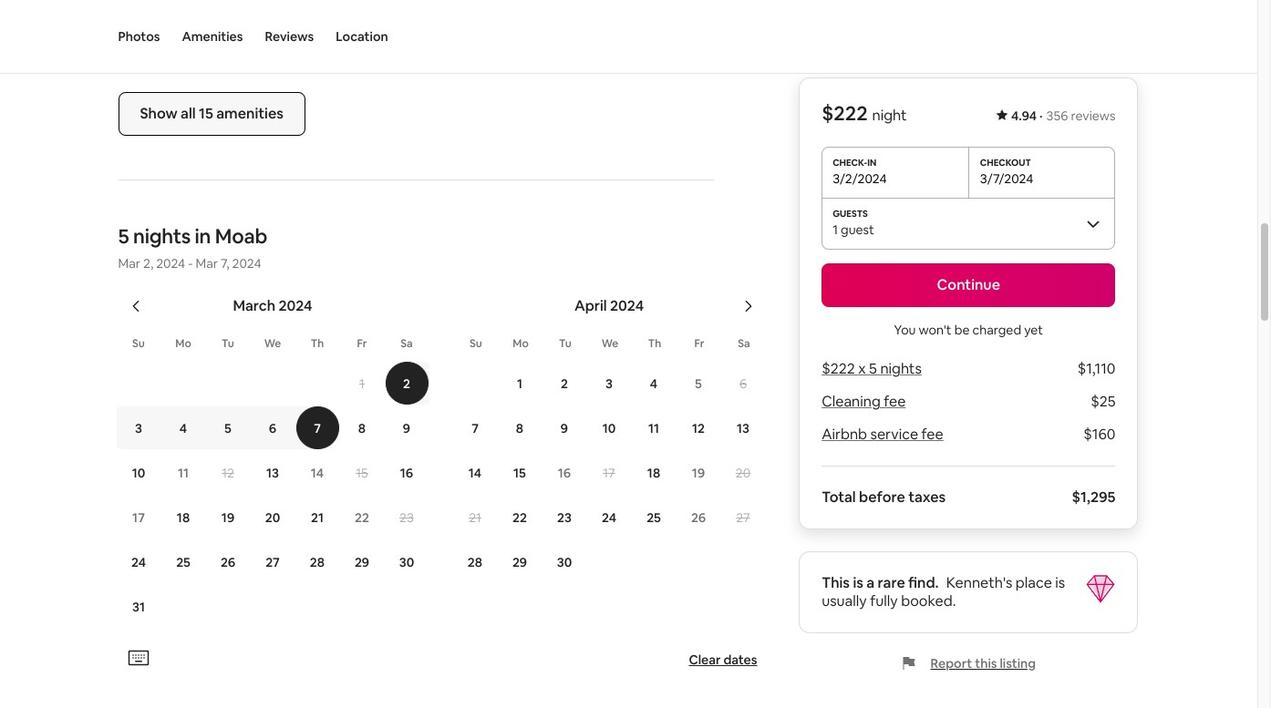 Task type: locate. For each thing, give the bounding box(es) containing it.
th
[[311, 337, 324, 351], [648, 337, 661, 351]]

$222 night
[[822, 100, 907, 126]]

1 horizontal spatial 28 button
[[453, 541, 497, 584]]

0 vertical spatial nights
[[133, 224, 191, 249]]

1 horizontal spatial th
[[648, 337, 661, 351]]

nights inside 5 nights in moab mar 2, 2024 - mar 7, 2024
[[133, 224, 191, 249]]

4 for bottom "4" button
[[179, 420, 187, 436]]

12 button
[[676, 407, 721, 450], [206, 452, 250, 494]]

0 horizontal spatial 27
[[266, 554, 280, 571]]

0 horizontal spatial 23
[[399, 509, 414, 526]]

27 for the bottom 27 button
[[266, 554, 280, 571]]

1 8 button from the left
[[340, 407, 384, 450]]

30 button
[[384, 541, 429, 584], [542, 541, 587, 584]]

fee up service
[[884, 392, 906, 411]]

1 8 from the left
[[358, 420, 366, 436]]

0 horizontal spatial 19 button
[[206, 496, 250, 539]]

0 horizontal spatial 17
[[132, 509, 145, 526]]

0 horizontal spatial 16 button
[[384, 452, 429, 494]]

2 button
[[384, 362, 429, 405], [542, 362, 587, 405]]

7 for first the 7 button from right
[[472, 420, 479, 436]]

1 horizontal spatial 9 button
[[542, 407, 587, 450]]

moab
[[215, 224, 267, 249]]

2 2 button from the left
[[542, 362, 587, 405]]

1 horizontal spatial 22 button
[[497, 496, 542, 539]]

0 horizontal spatial 12
[[222, 465, 234, 481]]

show all 15 amenities
[[140, 104, 284, 123]]

cleaning
[[822, 392, 881, 411]]

nights up '2,'
[[133, 224, 191, 249]]

1 vertical spatial nights
[[880, 359, 922, 379]]

0 horizontal spatial 2
[[403, 375, 410, 392]]

1
[[833, 222, 838, 238], [359, 375, 365, 392], [517, 375, 522, 392]]

fee right service
[[921, 425, 943, 444]]

1 horizontal spatial 22
[[512, 509, 527, 526]]

2 horizontal spatial 1
[[833, 222, 838, 238]]

24 button
[[587, 496, 631, 539], [116, 541, 161, 584]]

25 button
[[631, 496, 676, 539], [161, 541, 206, 584]]

1 horizontal spatial 3 button
[[587, 362, 631, 405]]

2
[[403, 375, 410, 392], [561, 375, 568, 392]]

2 2 from the left
[[561, 375, 568, 392]]

0 vertical spatial 24 button
[[587, 496, 631, 539]]

19
[[692, 465, 705, 481], [221, 509, 234, 526]]

1 mar from the left
[[118, 255, 140, 272]]

report this listing button
[[901, 656, 1036, 672]]

1 horizontal spatial 21 button
[[453, 496, 497, 539]]

8 button
[[340, 407, 384, 450], [497, 407, 542, 450]]

1 for 2nd 1 button from the left
[[517, 375, 522, 392]]

19 button
[[676, 452, 721, 494], [206, 496, 250, 539]]

kenneth's place is usually fully booked.
[[822, 574, 1065, 611]]

1 vertical spatial 4
[[179, 420, 187, 436]]

nights right x
[[880, 359, 922, 379]]

nights
[[133, 224, 191, 249], [880, 359, 922, 379]]

5 button
[[676, 362, 721, 405], [206, 407, 250, 450]]

6
[[739, 375, 747, 392], [269, 420, 276, 436]]

mo
[[175, 337, 191, 351], [513, 337, 529, 351]]

0 horizontal spatial sa
[[401, 337, 413, 351]]

12 for topmost the 12 button
[[692, 420, 705, 436]]

1 16 from the left
[[400, 465, 413, 481]]

1 horizontal spatial we
[[602, 337, 618, 351]]

1 horizontal spatial 23 button
[[542, 496, 587, 539]]

23 button
[[384, 496, 429, 539], [542, 496, 587, 539]]

0 vertical spatial 27
[[736, 509, 750, 526]]

1 $222 from the top
[[822, 100, 868, 126]]

16
[[400, 465, 413, 481], [558, 465, 571, 481]]

24 for 24 button to the bottom
[[131, 554, 146, 571]]

2 7 button from the left
[[453, 407, 497, 450]]

4
[[650, 375, 658, 392], [179, 420, 187, 436]]

20 button
[[721, 452, 765, 494], [250, 496, 295, 539]]

7
[[314, 420, 321, 436], [472, 420, 479, 436]]

1 horizontal spatial fee
[[921, 425, 943, 444]]

9
[[403, 420, 410, 436], [561, 420, 568, 436]]

9 button
[[384, 407, 429, 450], [542, 407, 587, 450]]

0 vertical spatial 12
[[692, 420, 705, 436]]

2 1 button from the left
[[497, 362, 542, 405]]

0 vertical spatial 26
[[691, 509, 706, 526]]

2 th from the left
[[648, 337, 661, 351]]

1 2 button from the left
[[384, 362, 429, 405]]

1 2 from the left
[[403, 375, 410, 392]]

tu
[[222, 337, 234, 351], [559, 337, 572, 351]]

2 8 from the left
[[516, 420, 523, 436]]

1 vertical spatial 11 button
[[161, 452, 206, 494]]

mar right -
[[196, 255, 218, 272]]

0 horizontal spatial 29 button
[[340, 541, 384, 584]]

1 vertical spatial 20
[[265, 509, 280, 526]]

0 vertical spatial 6
[[739, 375, 747, 392]]

place
[[1016, 574, 1052, 593]]

all
[[181, 104, 196, 123]]

1 horizontal spatial 18
[[647, 465, 660, 481]]

0 horizontal spatial fee
[[884, 392, 906, 411]]

2 $222 from the top
[[822, 359, 855, 379]]

1 vertical spatial 17 button
[[116, 496, 161, 539]]

1 horizontal spatial 16
[[558, 465, 571, 481]]

2 29 from the left
[[512, 554, 527, 571]]

fully
[[870, 592, 898, 611]]

28
[[310, 554, 325, 571], [468, 554, 482, 571]]

22 for second 22 button
[[512, 509, 527, 526]]

1 23 from the left
[[399, 509, 414, 526]]

is
[[853, 574, 863, 593], [1055, 574, 1065, 593]]

2 28 from the left
[[468, 554, 482, 571]]

find.
[[908, 574, 939, 593]]

1 horizontal spatial tu
[[559, 337, 572, 351]]

1 28 button from the left
[[295, 541, 340, 584]]

1 vertical spatial 6 button
[[250, 407, 295, 450]]

1 vertical spatial 4 button
[[161, 407, 206, 450]]

0 vertical spatial 19 button
[[676, 452, 721, 494]]

1 29 button from the left
[[340, 541, 384, 584]]

0 horizontal spatial 25
[[176, 554, 190, 571]]

18 for the top 18 button
[[647, 465, 660, 481]]

11 button
[[631, 407, 676, 450], [161, 452, 206, 494]]

0 horizontal spatial 14
[[311, 465, 324, 481]]

1 7 from the left
[[314, 420, 321, 436]]

1 22 from the left
[[355, 509, 369, 526]]

27
[[736, 509, 750, 526], [266, 554, 280, 571]]

1 vertical spatial 12
[[222, 465, 234, 481]]

1 horizontal spatial is
[[1055, 574, 1065, 593]]

2024 right 7,
[[232, 255, 261, 272]]

carbon
[[155, 35, 205, 54]]

$222 left x
[[822, 359, 855, 379]]

is right place at the bottom right
[[1055, 574, 1065, 593]]

1 horizontal spatial 27
[[736, 509, 750, 526]]

we
[[264, 337, 281, 351], [602, 337, 618, 351]]

reviews button
[[265, 0, 314, 73]]

1 30 from the left
[[399, 554, 414, 571]]

1 horizontal spatial 10
[[602, 420, 616, 436]]

$222
[[822, 100, 868, 126], [822, 359, 855, 379]]

1 horizontal spatial 4 button
[[631, 362, 676, 405]]

1 horizontal spatial 14
[[469, 465, 482, 481]]

0 horizontal spatial 8
[[358, 420, 366, 436]]

1 horizontal spatial 16 button
[[542, 452, 587, 494]]

$222 for $222 night
[[822, 100, 868, 126]]

1 horizontal spatial 3
[[605, 375, 613, 392]]

19 for bottommost 19 button
[[221, 509, 234, 526]]

26 button
[[676, 496, 721, 539], [206, 541, 250, 584]]

location
[[336, 28, 388, 45]]

$222 left night
[[822, 100, 868, 126]]

27 button
[[721, 496, 765, 539], [250, 541, 295, 584]]

5
[[118, 224, 129, 249], [869, 359, 877, 379], [695, 375, 702, 392], [224, 420, 231, 436]]

1 14 button from the left
[[295, 452, 340, 494]]

0 horizontal spatial 24 button
[[116, 541, 161, 584]]

5 nights in moab mar 2, 2024 - mar 7, 2024
[[118, 224, 267, 272]]

is left a
[[853, 574, 863, 593]]

0 horizontal spatial 9
[[403, 420, 410, 436]]

1 vertical spatial 24
[[131, 554, 146, 571]]

service
[[870, 425, 918, 444]]

8
[[358, 420, 366, 436], [516, 420, 523, 436]]

mar left '2,'
[[118, 255, 140, 272]]

2 15 button from the left
[[497, 452, 542, 494]]

2 14 button from the left
[[453, 452, 497, 494]]

1 vertical spatial 3 button
[[116, 407, 161, 450]]

0 vertical spatial 17
[[603, 465, 615, 481]]

2 sa from the left
[[738, 337, 750, 351]]

4.94
[[1011, 108, 1037, 124]]

1 horizontal spatial 30
[[557, 554, 572, 571]]

13 button
[[721, 407, 765, 450], [250, 452, 295, 494]]

4 for rightmost "4" button
[[650, 375, 658, 392]]

27 for the top 27 button
[[736, 509, 750, 526]]

2 22 from the left
[[512, 509, 527, 526]]

1 tu from the left
[[222, 337, 234, 351]]

1 horizontal spatial 12
[[692, 420, 705, 436]]

a
[[867, 574, 875, 593]]

$222 x 5 nights button
[[822, 359, 922, 379]]

1 horizontal spatial mar
[[196, 255, 218, 272]]

1 horizontal spatial 5 button
[[676, 362, 721, 405]]

amenities
[[216, 104, 284, 123]]

0 horizontal spatial 26
[[221, 554, 235, 571]]

1 horizontal spatial su
[[470, 337, 482, 351]]

2 16 from the left
[[558, 465, 571, 481]]

0 horizontal spatial 3 button
[[116, 407, 161, 450]]

2024 left -
[[156, 255, 185, 272]]

3
[[605, 375, 613, 392], [135, 420, 142, 436]]

0 vertical spatial 10
[[602, 420, 616, 436]]

1 horizontal spatial fr
[[694, 337, 704, 351]]

15
[[199, 104, 213, 123], [356, 465, 368, 481], [513, 465, 526, 481]]

be
[[954, 322, 970, 338]]

0 horizontal spatial 28
[[310, 554, 325, 571]]

11 for 11 button to the right
[[648, 420, 659, 436]]

we down the march 2024
[[264, 337, 281, 351]]

22 button
[[340, 496, 384, 539], [497, 496, 542, 539]]

0 vertical spatial 4 button
[[631, 362, 676, 405]]

location button
[[336, 0, 388, 73]]

1 horizontal spatial 8 button
[[497, 407, 542, 450]]

cleaning fee
[[822, 392, 906, 411]]

0 horizontal spatial 2 button
[[384, 362, 429, 405]]

1 vertical spatial 10
[[132, 465, 145, 481]]

0 horizontal spatial 6 button
[[250, 407, 295, 450]]

0 horizontal spatial 8 button
[[340, 407, 384, 450]]

fr
[[357, 337, 367, 351], [694, 337, 704, 351]]

0 horizontal spatial 1
[[359, 375, 365, 392]]

$222 for $222 x 5 nights
[[822, 359, 855, 379]]

we down april 2024
[[602, 337, 618, 351]]

24 for 24 button to the right
[[602, 509, 616, 526]]

3 for 3 button to the top
[[605, 375, 613, 392]]

1 vertical spatial 24 button
[[116, 541, 161, 584]]

clear
[[689, 652, 721, 669]]

1 sa from the left
[[401, 337, 413, 351]]

2 tu from the left
[[559, 337, 572, 351]]

16 button
[[384, 452, 429, 494], [542, 452, 587, 494]]

15 for second 15 button from the right
[[356, 465, 368, 481]]

30
[[399, 554, 414, 571], [557, 554, 572, 571]]

1 vertical spatial 10 button
[[116, 452, 161, 494]]

22 for 1st 22 button
[[355, 509, 369, 526]]

28 button
[[295, 541, 340, 584], [453, 541, 497, 584]]

0 horizontal spatial 6
[[269, 420, 276, 436]]

20 for 20 button to the top
[[736, 465, 751, 481]]

0 horizontal spatial mo
[[175, 337, 191, 351]]

2 su from the left
[[470, 337, 482, 351]]

0 vertical spatial 25
[[647, 509, 661, 526]]

1 horizontal spatial 29
[[512, 554, 527, 571]]

0 vertical spatial 6 button
[[721, 362, 765, 405]]

1 1 button from the left
[[340, 362, 384, 405]]

1 horizontal spatial sa
[[738, 337, 750, 351]]

1 29 from the left
[[355, 554, 369, 571]]

1 horizontal spatial 1 button
[[497, 362, 542, 405]]

3 button
[[587, 362, 631, 405], [116, 407, 161, 450]]

carbon monoxide alarm
[[155, 35, 316, 54]]

1 horizontal spatial nights
[[880, 359, 922, 379]]

rare
[[878, 574, 905, 593]]

0 horizontal spatial 30 button
[[384, 541, 429, 584]]

2 14 from the left
[[469, 465, 482, 481]]

6 button
[[721, 362, 765, 405], [250, 407, 295, 450]]

0 vertical spatial 20 button
[[721, 452, 765, 494]]

2 7 from the left
[[472, 420, 479, 436]]

1 vertical spatial 18
[[177, 509, 190, 526]]

2 fr from the left
[[694, 337, 704, 351]]

show all 15 amenities button
[[118, 92, 305, 136]]

2 for 2nd 2 "button" from the left
[[561, 375, 568, 392]]

1 21 from the left
[[311, 509, 324, 526]]

0 vertical spatial 11 button
[[631, 407, 676, 450]]

22
[[355, 509, 369, 526], [512, 509, 527, 526]]

2 is from the left
[[1055, 574, 1065, 593]]

1 vertical spatial 5 button
[[206, 407, 250, 450]]

1 horizontal spatial 18 button
[[631, 452, 676, 494]]

14 button
[[295, 452, 340, 494], [453, 452, 497, 494]]

0 vertical spatial 11
[[648, 420, 659, 436]]

13
[[737, 420, 749, 436], [266, 465, 279, 481]]

march
[[233, 297, 275, 316]]

2 for 1st 2 "button"
[[403, 375, 410, 392]]



Task type: vqa. For each thing, say whether or not it's contained in the screenshot.
the 'York' within the Roxbury, New York 269 Miles Away 5 Nights · May 19 – 24 $1,084 Total Before Taxes
no



Task type: describe. For each thing, give the bounding box(es) containing it.
x
[[858, 359, 866, 379]]

0 vertical spatial 26 button
[[676, 496, 721, 539]]

1 9 from the left
[[403, 420, 410, 436]]

1 vertical spatial 27 button
[[250, 541, 295, 584]]

3/2/2024
[[833, 171, 887, 187]]

1 fr from the left
[[357, 337, 367, 351]]

20 for the left 20 button
[[265, 509, 280, 526]]

7 for 1st the 7 button
[[314, 420, 321, 436]]

·
[[1039, 108, 1043, 124]]

1 vertical spatial 13 button
[[250, 452, 295, 494]]

show
[[140, 104, 178, 123]]

2 30 button from the left
[[542, 541, 587, 584]]

2024 right march at the left top of page
[[279, 297, 312, 316]]

booked.
[[901, 592, 956, 611]]

1 guest
[[833, 222, 874, 238]]

1 horizontal spatial 10 button
[[587, 407, 631, 450]]

2 9 from the left
[[561, 420, 568, 436]]

$1,110
[[1077, 359, 1116, 379]]

0 vertical spatial 5 button
[[676, 362, 721, 405]]

0 horizontal spatial 25 button
[[161, 541, 206, 584]]

0 horizontal spatial 10
[[132, 465, 145, 481]]

2 we from the left
[[602, 337, 618, 351]]

continue button
[[822, 264, 1116, 307]]

airbnb service fee
[[822, 425, 943, 444]]

1 7 button from the left
[[295, 407, 340, 450]]

before
[[859, 488, 905, 507]]

photos
[[118, 28, 160, 45]]

1 28 from the left
[[310, 554, 325, 571]]

is inside "kenneth's place is usually fully booked."
[[1055, 574, 1065, 593]]

19 for the rightmost 19 button
[[692, 465, 705, 481]]

1 23 button from the left
[[384, 496, 429, 539]]

kenneth's
[[946, 574, 1012, 593]]

you won't be charged yet
[[894, 322, 1043, 338]]

12 for the bottom the 12 button
[[222, 465, 234, 481]]

2 mo from the left
[[513, 337, 529, 351]]

31 button
[[116, 586, 161, 628]]

1 vertical spatial 17
[[132, 509, 145, 526]]

25 for leftmost '25' button
[[176, 554, 190, 571]]

1 vertical spatial 19 button
[[206, 496, 250, 539]]

0 vertical spatial 13 button
[[721, 407, 765, 450]]

18 for the left 18 button
[[177, 509, 190, 526]]

in
[[195, 224, 211, 249]]

reviews
[[265, 28, 314, 45]]

2 8 button from the left
[[497, 407, 542, 450]]

1 horizontal spatial 11 button
[[631, 407, 676, 450]]

0 horizontal spatial 5 button
[[206, 407, 250, 450]]

1 16 button from the left
[[384, 452, 429, 494]]

$25
[[1091, 392, 1116, 411]]

2 29 button from the left
[[497, 541, 542, 584]]

calendar application
[[96, 277, 1271, 645]]

1 horizontal spatial 25 button
[[631, 496, 676, 539]]

cleaning fee button
[[822, 392, 906, 411]]

0 horizontal spatial 18 button
[[161, 496, 206, 539]]

-
[[188, 255, 193, 272]]

2 22 button from the left
[[497, 496, 542, 539]]

taxes
[[908, 488, 946, 507]]

1 th from the left
[[311, 337, 324, 351]]

airbnb
[[822, 425, 867, 444]]

report this listing
[[931, 656, 1036, 672]]

0 vertical spatial 18 button
[[631, 452, 676, 494]]

3 for 3 button to the left
[[135, 420, 142, 436]]

april 2024
[[574, 297, 644, 316]]

0 vertical spatial 12 button
[[676, 407, 721, 450]]

2 23 from the left
[[557, 509, 572, 526]]

$222 x 5 nights
[[822, 359, 922, 379]]

1 21 button from the left
[[295, 496, 340, 539]]

16 for first 16 button
[[400, 465, 413, 481]]

15 for 1st 15 button from the right
[[513, 465, 526, 481]]

2,
[[143, 255, 153, 272]]

1 horizontal spatial 17 button
[[587, 452, 631, 494]]

1 is from the left
[[853, 574, 863, 593]]

this
[[822, 574, 850, 593]]

amenities
[[182, 28, 243, 45]]

1 horizontal spatial 6 button
[[721, 362, 765, 405]]

total before taxes
[[822, 488, 946, 507]]

1 22 button from the left
[[340, 496, 384, 539]]

2 21 from the left
[[469, 509, 481, 526]]

0 horizontal spatial 20 button
[[250, 496, 295, 539]]

4.94 · 356 reviews
[[1011, 108, 1116, 124]]

0 vertical spatial fee
[[884, 392, 906, 411]]

this is a rare find.
[[822, 574, 939, 593]]

0 horizontal spatial 15
[[199, 104, 213, 123]]

2 23 button from the left
[[542, 496, 587, 539]]

1 horizontal spatial 6
[[739, 375, 747, 392]]

356
[[1046, 108, 1068, 124]]

11 for the bottom 11 button
[[178, 465, 189, 481]]

clear dates
[[689, 652, 757, 669]]

clear dates button
[[682, 645, 765, 676]]

2 16 button from the left
[[542, 452, 587, 494]]

7,
[[221, 255, 229, 272]]

night
[[872, 106, 907, 125]]

16 for second 16 button
[[558, 465, 571, 481]]

march 2024
[[233, 297, 312, 316]]

april
[[574, 297, 607, 316]]

usually
[[822, 592, 867, 611]]

0 horizontal spatial 10 button
[[116, 452, 161, 494]]

1 horizontal spatial 26
[[691, 509, 706, 526]]

won't
[[919, 322, 952, 338]]

charged
[[972, 322, 1021, 338]]

1 horizontal spatial 17
[[603, 465, 615, 481]]

1 we from the left
[[264, 337, 281, 351]]

continue
[[937, 276, 1000, 295]]

1 mo from the left
[[175, 337, 191, 351]]

airbnb service fee button
[[822, 425, 943, 444]]

2 mar from the left
[[196, 255, 218, 272]]

alarm
[[278, 35, 316, 54]]

$160
[[1084, 425, 1116, 444]]

photos button
[[118, 0, 160, 73]]

1 horizontal spatial 24 button
[[587, 496, 631, 539]]

total
[[822, 488, 856, 507]]

2 28 button from the left
[[453, 541, 497, 584]]

1 for 1st 1 button
[[359, 375, 365, 392]]

2 9 button from the left
[[542, 407, 587, 450]]

31
[[132, 599, 145, 615]]

1 horizontal spatial 19 button
[[676, 452, 721, 494]]

3/7/2024
[[980, 171, 1033, 187]]

2024 right 'april'
[[610, 297, 644, 316]]

13 for bottom 13 button
[[266, 465, 279, 481]]

13 for 13 button to the top
[[737, 420, 749, 436]]

you
[[894, 322, 916, 338]]

$1,295
[[1072, 488, 1116, 507]]

1 15 button from the left
[[340, 452, 384, 494]]

reviews
[[1071, 108, 1116, 124]]

0 vertical spatial 27 button
[[721, 496, 765, 539]]

1 14 from the left
[[311, 465, 324, 481]]

dates
[[723, 652, 757, 669]]

listing
[[1000, 656, 1036, 672]]

yet
[[1024, 322, 1043, 338]]

guest
[[841, 222, 874, 238]]

1 30 button from the left
[[384, 541, 429, 584]]

5 inside 5 nights in moab mar 2, 2024 - mar 7, 2024
[[118, 224, 129, 249]]

1 inside dropdown button
[[833, 222, 838, 238]]

0 vertical spatial 3 button
[[587, 362, 631, 405]]

2 21 button from the left
[[453, 496, 497, 539]]

report
[[931, 656, 972, 672]]

this
[[975, 656, 997, 672]]

monoxide
[[208, 35, 275, 54]]

amenities button
[[182, 0, 243, 73]]

1 vertical spatial fee
[[921, 425, 943, 444]]

1 vertical spatial 12 button
[[206, 452, 250, 494]]

2 30 from the left
[[557, 554, 572, 571]]

1 vertical spatial 26 button
[[206, 541, 250, 584]]

1 vertical spatial 26
[[221, 554, 235, 571]]

1 9 button from the left
[[384, 407, 429, 450]]

1 guest button
[[822, 198, 1116, 249]]

25 for right '25' button
[[647, 509, 661, 526]]

1 su from the left
[[132, 337, 145, 351]]



